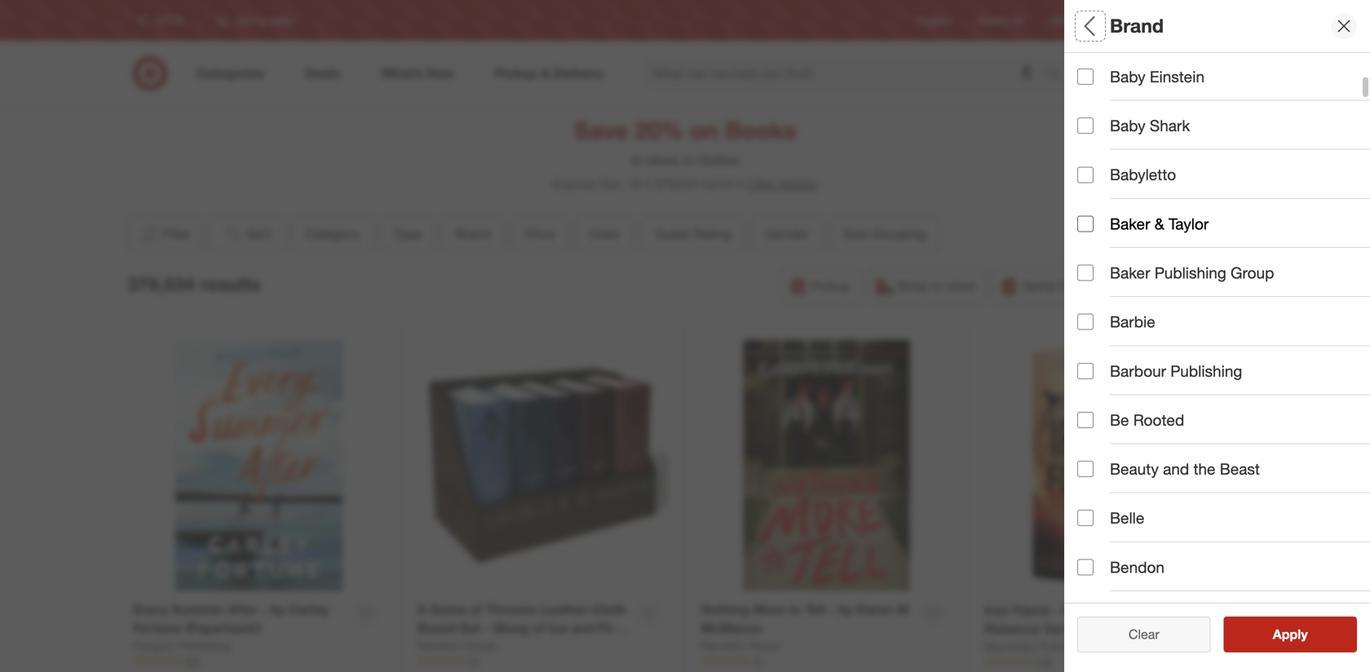 Task type: vqa. For each thing, say whether or not it's contained in the screenshot.
9 LINK
no



Task type: locate. For each thing, give the bounding box(es) containing it.
0 horizontal spatial size grouping
[[844, 226, 926, 242]]

0 vertical spatial results
[[200, 273, 261, 296]]

2 vertical spatial brand
[[456, 226, 491, 242]]

200
[[184, 655, 200, 667]]

save
[[574, 116, 628, 145]]

10 link
[[701, 654, 952, 668]]

random house link down the mcmanus on the right bottom of page
[[701, 638, 781, 654]]

baker & taylor
[[1110, 214, 1209, 233]]

grouping inside all filters dialog
[[1113, 470, 1181, 488]]

1 horizontal spatial category button
[[1078, 53, 1371, 110]]

0 vertical spatial guest rating
[[655, 226, 732, 242]]

0 horizontal spatial type button
[[380, 216, 436, 252]]

1 random house from the left
[[417, 639, 497, 653]]

1 horizontal spatial brand button
[[1078, 167, 1371, 224]]

1 baby from the top
[[1110, 67, 1146, 86]]

1 vertical spatial baker
[[1110, 263, 1151, 282]]

2 vertical spatial publishing
[[178, 639, 231, 653]]

1 vertical spatial rating
[[1126, 355, 1174, 374]]

gender inside all filters dialog
[[1078, 412, 1132, 431]]

weekly ad link
[[979, 13, 1025, 27]]

by inside iron flame - (empyrean) - by rebecca yarros (hardcover)
[[1147, 603, 1161, 618]]

0 horizontal spatial rating
[[694, 226, 732, 242]]

and up (mixed
[[571, 620, 594, 636]]

1 horizontal spatial random
[[701, 639, 745, 653]]

gender
[[766, 226, 810, 242], [1078, 412, 1132, 431]]

pickup button
[[781, 268, 861, 304]]

1 horizontal spatial price button
[[1078, 224, 1371, 281]]

publishing up 200
[[178, 639, 231, 653]]

0 vertical spatial rating
[[694, 226, 732, 242]]

1 horizontal spatial r
[[498, 639, 507, 655]]

Barbour Publishing checkbox
[[1078, 363, 1094, 379]]

0 horizontal spatial random house link
[[417, 638, 497, 654]]

size grouping
[[844, 226, 926, 242], [1078, 470, 1181, 488]]

random down the mcmanus on the right bottom of page
[[701, 639, 745, 653]]

1 vertical spatial publishing
[[1171, 362, 1243, 380]]

taylor
[[1169, 214, 1209, 233]]

Bendon checkbox
[[1078, 559, 1094, 575]]

category right sort on the left top of page
[[306, 226, 360, 242]]

1 horizontal spatial size
[[1078, 470, 1108, 488]]

0 horizontal spatial gender button
[[752, 216, 824, 252]]

to
[[789, 602, 802, 618]]

baby left shark
[[1110, 116, 1146, 135]]

1 horizontal spatial guest rating
[[1078, 355, 1174, 374]]

2 baker from the top
[[1110, 263, 1151, 282]]

baby
[[1110, 67, 1146, 86], [1110, 116, 1146, 135]]

product)
[[459, 658, 513, 672]]

0 horizontal spatial r
[[485, 639, 494, 655]]

fortune
[[133, 620, 182, 636]]

and left the
[[1163, 460, 1190, 479]]

r down (song at the left bottom of the page
[[498, 639, 507, 655]]

of left ice
[[533, 620, 545, 636]]

20%
[[635, 116, 684, 145]]

see results
[[1256, 627, 1325, 642]]

0 vertical spatial type
[[1078, 127, 1112, 146]]

color down delivery
[[1078, 298, 1118, 317]]

Be Rooted checkbox
[[1078, 412, 1094, 428]]

random house link
[[417, 638, 497, 654], [701, 638, 781, 654]]

1 vertical spatial and
[[571, 620, 594, 636]]

r up product)
[[485, 639, 494, 655]]

type button
[[1078, 110, 1371, 167], [380, 216, 436, 252]]

iron
[[985, 603, 1010, 618]]

1 horizontal spatial color button
[[1078, 281, 1371, 339]]

What can we help you find? suggestions appear below search field
[[644, 55, 1050, 91]]

expires
[[553, 176, 596, 192]]

baby right baby einstein checkbox
[[1110, 67, 1146, 86]]

0 horizontal spatial category button
[[292, 216, 374, 252]]

color button
[[575, 216, 635, 252], [1078, 281, 1371, 339]]

iron flame - (empyrean) - by rebecca yarros (hardcover) image
[[985, 340, 1237, 592]]

1 horizontal spatial results
[[1283, 627, 1325, 642]]

Beauty and the Beast checkbox
[[1078, 461, 1094, 477]]

1 vertical spatial baby
[[1110, 116, 1146, 135]]

gender down 'offer details'
[[766, 226, 810, 242]]

1 vertical spatial gender
[[1078, 412, 1132, 431]]

1 vertical spatial grouping
[[1113, 470, 1181, 488]]

0 horizontal spatial results
[[200, 273, 261, 296]]

beauty and the beast
[[1110, 460, 1260, 479]]

1 clear from the left
[[1121, 627, 1152, 642]]

0 horizontal spatial gender
[[766, 226, 810, 242]]

size up belle option
[[1078, 470, 1108, 488]]

brand inside dialog
[[1110, 14, 1164, 37]]

brand button
[[1078, 167, 1371, 224], [442, 216, 505, 252]]

by left carley
[[271, 602, 285, 618]]

material button
[[1078, 510, 1371, 567]]

2 random house link from the left
[[701, 638, 781, 654]]

clear inside clear all button
[[1121, 627, 1152, 642]]

ad
[[1013, 14, 1025, 26]]

random house down the mcmanus on the right bottom of page
[[701, 639, 781, 653]]

1 horizontal spatial random house link
[[701, 638, 781, 654]]

fire)
[[598, 620, 625, 636]]

1 horizontal spatial rating
[[1126, 355, 1174, 374]]

penguin
[[133, 639, 175, 653]]

guest down barbie option on the right top
[[1078, 355, 1121, 374]]

barbour
[[1110, 362, 1167, 380]]

by left karen
[[838, 602, 853, 618]]

1 horizontal spatial of
[[533, 620, 545, 636]]

shop in store
[[898, 278, 976, 294]]

store right 'in' on the top of the page
[[946, 278, 976, 294]]

0 horizontal spatial random
[[417, 639, 461, 653]]

size grouping up "belle"
[[1078, 470, 1181, 488]]

1 vertical spatial brand
[[1078, 184, 1122, 203]]

apply button
[[1224, 617, 1358, 653]]

0 vertical spatial category
[[1078, 70, 1146, 89]]

rating down barbie
[[1126, 355, 1174, 374]]

0 horizontal spatial random house
[[417, 639, 497, 653]]

1 vertical spatial size grouping
[[1078, 470, 1181, 488]]

baker left &
[[1110, 214, 1151, 233]]

results right see
[[1283, 627, 1325, 642]]

1 horizontal spatial price
[[1078, 241, 1116, 260]]

same day delivery button
[[993, 268, 1144, 304]]

1 horizontal spatial size grouping
[[1078, 470, 1181, 488]]

by up the media
[[417, 639, 432, 655]]

0 vertical spatial guest
[[655, 226, 690, 242]]

1 horizontal spatial gender button
[[1078, 396, 1371, 453]]

0 horizontal spatial and
[[571, 620, 594, 636]]

clear for clear
[[1129, 627, 1160, 642]]

rating down 'items'
[[694, 226, 732, 242]]

gender up beauty and the beast 'checkbox'
[[1078, 412, 1132, 431]]

1 horizontal spatial grouping
[[1113, 470, 1181, 488]]

publishing
[[1155, 263, 1227, 282], [1171, 362, 1243, 380], [178, 639, 231, 653]]

1 vertical spatial color button
[[1078, 281, 1371, 339]]

grouping up shop
[[872, 226, 926, 242]]

gender button down 'offer details'
[[752, 216, 824, 252]]

redcard link
[[1051, 13, 1090, 27]]

category button up shark
[[1078, 53, 1371, 110]]

by inside a game of thrones leather-cloth boxed set - (song of ice and fire) by  george r r martin (mixed media product)
[[417, 639, 432, 655]]

every summer after - by carley fortune (paperback) link
[[133, 601, 346, 638]]

of up set
[[470, 602, 483, 618]]

macmillan
[[985, 639, 1037, 654]]

publishing for penguin
[[178, 639, 231, 653]]

price up baker publishing group option
[[1078, 241, 1116, 260]]

brand
[[1110, 14, 1164, 37], [1078, 184, 1122, 203], [456, 226, 491, 242]]

publishers
[[1040, 639, 1094, 654]]

2 r from the left
[[498, 639, 507, 655]]

offer details
[[747, 176, 818, 192]]

category button inside all filters dialog
[[1078, 53, 1371, 110]]

0 horizontal spatial type
[[394, 226, 422, 242]]

0 vertical spatial size grouping
[[844, 226, 926, 242]]

guest rating down barbie
[[1078, 355, 1174, 374]]

0 vertical spatial brand
[[1110, 14, 1164, 37]]

clear all button
[[1078, 617, 1211, 653]]

0 vertical spatial baby
[[1110, 67, 1146, 86]]

0 horizontal spatial category
[[306, 226, 360, 242]]

Baby Einstein checkbox
[[1078, 69, 1094, 85]]

results down sort button
[[200, 273, 261, 296]]

0 horizontal spatial guest rating button
[[641, 216, 745, 252]]

size grouping button
[[830, 216, 940, 252], [1078, 453, 1371, 510]]

1 horizontal spatial gender
[[1078, 412, 1132, 431]]

2 house from the left
[[748, 639, 781, 653]]

1 horizontal spatial guest
[[1078, 355, 1121, 374]]

martin
[[511, 639, 552, 655]]

registry link
[[916, 13, 952, 27]]

1 vertical spatial guest
[[1078, 355, 1121, 374]]

and inside dialog
[[1163, 460, 1190, 479]]

size inside all filters dialog
[[1078, 470, 1108, 488]]

(mixed
[[555, 639, 597, 655]]

1 vertical spatial category
[[306, 226, 360, 242]]

- right "tell"
[[830, 602, 835, 618]]

1 horizontal spatial random house
[[701, 639, 781, 653]]

guest rating down 379534 items
[[655, 226, 732, 242]]

- right set
[[484, 620, 490, 636]]

all filters dialog
[[1065, 0, 1371, 672]]

karen
[[857, 602, 894, 618]]

the
[[1194, 460, 1216, 479]]

379,534 results
[[127, 273, 261, 296]]

price
[[525, 226, 555, 242], [1078, 241, 1116, 260]]

guest rating
[[655, 226, 732, 242], [1078, 355, 1174, 374]]

color inside all filters dialog
[[1078, 298, 1118, 317]]

category button
[[1078, 53, 1371, 110], [292, 216, 374, 252]]

guest
[[655, 226, 690, 242], [1078, 355, 1121, 374]]

after
[[228, 602, 258, 618]]

0 vertical spatial guest rating button
[[641, 216, 745, 252]]

1 baker from the top
[[1110, 214, 1151, 233]]

1 horizontal spatial category
[[1078, 70, 1146, 89]]

details
[[779, 176, 818, 192]]

store inside "save 20% on books in-store or online"
[[648, 152, 680, 168]]

iron flame - (empyrean) - by rebecca yarros (hardcover)
[[985, 603, 1161, 637]]

baker publishing group
[[1110, 263, 1275, 282]]

m
[[898, 602, 909, 618]]

by inside 'every summer after - by carley fortune (paperback)'
[[271, 602, 285, 618]]

1 horizontal spatial type
[[1078, 127, 1112, 146]]

- inside 'every summer after - by carley fortune (paperback)'
[[262, 602, 267, 618]]

1 horizontal spatial house
[[748, 639, 781, 653]]

random house down set
[[417, 639, 497, 653]]

1 random house link from the left
[[417, 638, 497, 654]]

0 vertical spatial size
[[844, 226, 868, 242]]

flame
[[1013, 603, 1051, 618]]

barbour publishing
[[1110, 362, 1243, 380]]

pickup
[[811, 278, 851, 294]]

brand inside all filters dialog
[[1078, 184, 1122, 203]]

1 vertical spatial store
[[946, 278, 976, 294]]

gender button up the beast
[[1078, 396, 1371, 453]]

random down boxed
[[417, 639, 461, 653]]

1 vertical spatial results
[[1283, 627, 1325, 642]]

category button right sort on the left top of page
[[292, 216, 374, 252]]

1 r from the left
[[485, 639, 494, 655]]

- right after at the bottom left of the page
[[262, 602, 267, 618]]

and inside a game of thrones leather-cloth boxed set - (song of ice and fire) by  george r r martin (mixed media product)
[[571, 620, 594, 636]]

category up 'baby shark' option
[[1078, 70, 1146, 89]]

weekly
[[979, 14, 1010, 26]]

grouping up "belle"
[[1113, 470, 1181, 488]]

random house link down set
[[417, 638, 497, 654]]

0 vertical spatial of
[[470, 602, 483, 618]]

0 vertical spatial publishing
[[1155, 263, 1227, 282]]

0 horizontal spatial of
[[470, 602, 483, 618]]

penguin publishing
[[133, 639, 231, 653]]

2 random from the left
[[701, 639, 745, 653]]

publishing up the rooted
[[1171, 362, 1243, 380]]

results inside button
[[1283, 627, 1325, 642]]

0 vertical spatial color
[[589, 226, 621, 242]]

0 vertical spatial store
[[648, 152, 680, 168]]

1 vertical spatial color
[[1078, 298, 1118, 317]]

babyletto
[[1110, 165, 1177, 184]]

guest down 379534
[[655, 226, 690, 242]]

color down dec
[[589, 226, 621, 242]]

baker right baker publishing group option
[[1110, 263, 1151, 282]]

1 horizontal spatial store
[[946, 278, 976, 294]]

&
[[1155, 214, 1165, 233]]

1 vertical spatial of
[[533, 620, 545, 636]]

1 horizontal spatial size grouping button
[[1078, 453, 1371, 510]]

all
[[1078, 14, 1100, 37]]

10
[[752, 655, 763, 667]]

store left or
[[648, 152, 680, 168]]

0 horizontal spatial size grouping button
[[830, 216, 940, 252]]

1 horizontal spatial and
[[1163, 460, 1190, 479]]

in
[[933, 278, 943, 294]]

house up 10
[[748, 639, 781, 653]]

1 horizontal spatial color
[[1078, 298, 1118, 317]]

random house for mcmanus
[[701, 639, 781, 653]]

2 random house from the left
[[701, 639, 781, 653]]

size up pickup
[[844, 226, 868, 242]]

0 vertical spatial gender button
[[752, 216, 824, 252]]

of
[[470, 602, 483, 618], [533, 620, 545, 636]]

0 vertical spatial category button
[[1078, 53, 1371, 110]]

0 horizontal spatial house
[[464, 639, 497, 653]]

nothing more to tell - by karen m mcmanus image
[[701, 340, 952, 591]]

clear inside clear button
[[1129, 627, 1160, 642]]

1 horizontal spatial guest rating button
[[1078, 339, 1371, 396]]

price down expires
[[525, 226, 555, 242]]

- inside a game of thrones leather-cloth boxed set - (song of ice and fire) by  george r r martin (mixed media product)
[[484, 620, 490, 636]]

2 baby from the top
[[1110, 116, 1146, 135]]

same
[[1023, 278, 1057, 294]]

0 horizontal spatial color
[[589, 226, 621, 242]]

Baby Shark checkbox
[[1078, 118, 1094, 134]]

a game of thrones leather-cloth boxed set - (song of ice and fire) by  george r r martin (mixed media product) link
[[417, 601, 630, 672]]

house up 73
[[464, 639, 497, 653]]

baker for baker publishing group
[[1110, 263, 1151, 282]]

size grouping up shop
[[844, 226, 926, 242]]

1 house from the left
[[464, 639, 497, 653]]

search button
[[1039, 55, 1078, 95]]

1 vertical spatial size
[[1078, 470, 1108, 488]]

1 random from the left
[[417, 639, 461, 653]]

by inside 'nothing more to tell - by karen m mcmanus'
[[838, 602, 853, 618]]

-
[[262, 602, 267, 618], [830, 602, 835, 618], [1055, 603, 1060, 618], [1138, 603, 1143, 618], [484, 620, 490, 636]]

0 vertical spatial grouping
[[872, 226, 926, 242]]

rating
[[694, 226, 732, 242], [1126, 355, 1174, 374]]

by up all
[[1147, 603, 1161, 618]]

1 vertical spatial guest rating
[[1078, 355, 1174, 374]]

0 vertical spatial and
[[1163, 460, 1190, 479]]

2 clear from the left
[[1129, 627, 1160, 642]]

Babyletto checkbox
[[1078, 167, 1094, 183]]

publishing down taylor at the right of page
[[1155, 263, 1227, 282]]

shipping button
[[1151, 268, 1243, 304]]

1 vertical spatial size grouping button
[[1078, 453, 1371, 510]]

filter button
[[127, 216, 203, 252]]

offer details button
[[734, 175, 818, 193]]



Task type: describe. For each thing, give the bounding box(es) containing it.
- inside 'nothing more to tell - by karen m mcmanus'
[[830, 602, 835, 618]]

a
[[417, 602, 426, 618]]

group
[[1231, 263, 1275, 282]]

cloth
[[593, 602, 626, 618]]

be rooted
[[1110, 411, 1185, 429]]

search
[[1039, 67, 1078, 83]]

0 horizontal spatial size
[[844, 226, 868, 242]]

baby for baby shark
[[1110, 116, 1146, 135]]

(empyrean)
[[1064, 603, 1134, 618]]

dec
[[600, 176, 623, 192]]

redcard
[[1051, 14, 1090, 26]]

1 vertical spatial gender button
[[1078, 396, 1371, 453]]

379,534
[[127, 273, 195, 296]]

a game of thrones leather-cloth boxed set - (song of ice and fire) by  george r r martin (mixed media product)
[[417, 602, 626, 672]]

target
[[1116, 14, 1143, 26]]

publishing for baker
[[1155, 263, 1227, 282]]

material
[[1078, 527, 1138, 545]]

nothing more to tell - by karen m mcmanus link
[[701, 601, 914, 638]]

items
[[702, 176, 734, 192]]

type inside all filters dialog
[[1078, 127, 1112, 146]]

73
[[468, 655, 479, 667]]

target circle link
[[1116, 13, 1171, 27]]

beast
[[1220, 460, 1260, 479]]

nothing more to tell - by karen m mcmanus
[[701, 602, 909, 636]]

iron flame - (empyrean) - by rebecca yarros (hardcover) link
[[985, 601, 1199, 639]]

random house link for mcmanus
[[701, 638, 781, 654]]

size grouping inside all filters dialog
[[1078, 470, 1181, 488]]

0 horizontal spatial color button
[[575, 216, 635, 252]]

circle
[[1146, 14, 1171, 26]]

0 horizontal spatial grouping
[[872, 226, 926, 242]]

73 link
[[417, 654, 669, 668]]

0 horizontal spatial price
[[525, 226, 555, 242]]

einstein
[[1150, 67, 1205, 86]]

on
[[691, 116, 719, 145]]

shop
[[898, 278, 929, 294]]

guest inside all filters dialog
[[1078, 355, 1121, 374]]

macmillan publishers link
[[985, 639, 1094, 655]]

filters
[[1105, 14, 1156, 37]]

boxed
[[417, 620, 457, 636]]

save 20% on books in-store or online
[[574, 116, 796, 168]]

random house for -
[[417, 639, 497, 653]]

media
[[417, 658, 455, 672]]

more
[[754, 602, 786, 618]]

registry
[[916, 14, 952, 26]]

0 horizontal spatial guest rating
[[655, 226, 732, 242]]

random for nothing more to tell - by karen m mcmanus
[[701, 639, 745, 653]]

0 vertical spatial gender
[[766, 226, 810, 242]]

price inside all filters dialog
[[1078, 241, 1116, 260]]

guest rating inside all filters dialog
[[1078, 355, 1174, 374]]

every summer after - by carley fortune (paperback)
[[133, 602, 329, 636]]

game
[[430, 602, 467, 618]]

sort button
[[210, 216, 285, 252]]

publishing for barbour
[[1171, 362, 1243, 380]]

books
[[725, 116, 796, 145]]

- up clear all
[[1138, 603, 1143, 618]]

baker for baker & taylor
[[1110, 214, 1151, 233]]

beauty
[[1110, 460, 1159, 479]]

style button
[[1078, 567, 1371, 624]]

Baker & Taylor checkbox
[[1078, 216, 1094, 232]]

0 horizontal spatial price button
[[511, 216, 569, 252]]

all filters
[[1078, 14, 1156, 37]]

clear button
[[1078, 617, 1211, 653]]

macmillan publishers
[[985, 639, 1094, 654]]

results for see results
[[1283, 627, 1325, 642]]

yarros
[[1044, 621, 1083, 637]]

shipping
[[1181, 278, 1233, 294]]

brand dialog
[[1065, 0, 1371, 672]]

rating inside all filters dialog
[[1126, 355, 1174, 374]]

0 horizontal spatial brand button
[[442, 216, 505, 252]]

1 vertical spatial category button
[[292, 216, 374, 252]]

filter
[[162, 226, 191, 242]]

results for 379,534 results
[[200, 273, 261, 296]]

nothing
[[701, 602, 750, 618]]

in-
[[631, 152, 648, 168]]

day
[[1061, 278, 1083, 294]]

baby shark
[[1110, 116, 1190, 135]]

1 vertical spatial type button
[[380, 216, 436, 252]]

- up yarros
[[1055, 603, 1060, 618]]

house for mcmanus
[[748, 639, 781, 653]]

thrones
[[486, 602, 537, 618]]

mcmanus
[[701, 620, 762, 636]]

apply
[[1273, 627, 1308, 642]]

summer
[[172, 602, 224, 618]]

house for -
[[464, 639, 497, 653]]

(song
[[493, 620, 529, 636]]

Barbie checkbox
[[1078, 314, 1094, 330]]

ice
[[549, 620, 567, 636]]

baby for baby einstein
[[1110, 67, 1146, 86]]

0 vertical spatial size grouping button
[[830, 216, 940, 252]]

379534 items
[[655, 176, 734, 192]]

Baker Publishing Group checkbox
[[1078, 265, 1094, 281]]

rooted
[[1134, 411, 1185, 429]]

online
[[700, 152, 740, 168]]

a game of thrones leather-cloth boxed set - (song of ice and fire) by  george r r martin (mixed media product) image
[[417, 340, 669, 591]]

style
[[1078, 584, 1115, 603]]

store inside button
[[946, 278, 976, 294]]

offer
[[747, 176, 776, 192]]

target circle
[[1116, 14, 1171, 26]]

see
[[1256, 627, 1280, 642]]

1 vertical spatial type
[[394, 226, 422, 242]]

1 horizontal spatial type button
[[1078, 110, 1371, 167]]

or
[[683, 152, 696, 168]]

barbie
[[1110, 313, 1156, 331]]

belle
[[1110, 509, 1145, 528]]

Belle checkbox
[[1078, 510, 1094, 526]]

0 horizontal spatial guest
[[655, 226, 690, 242]]

category inside all filters dialog
[[1078, 70, 1146, 89]]

leather-
[[541, 602, 593, 618]]

be
[[1110, 411, 1129, 429]]

clear for clear all
[[1121, 627, 1152, 642]]

rebecca
[[985, 621, 1040, 637]]

random for a game of thrones leather-cloth boxed set - (song of ice and fire) by  george r r martin (mixed media product)
[[417, 639, 461, 653]]

1 vertical spatial guest rating button
[[1078, 339, 1371, 396]]

sort
[[246, 226, 272, 242]]

tell
[[806, 602, 826, 618]]

(paperback)
[[185, 620, 261, 636]]

random house link for -
[[417, 638, 497, 654]]

every summer after - by carley fortune (paperback) image
[[133, 340, 385, 591]]



